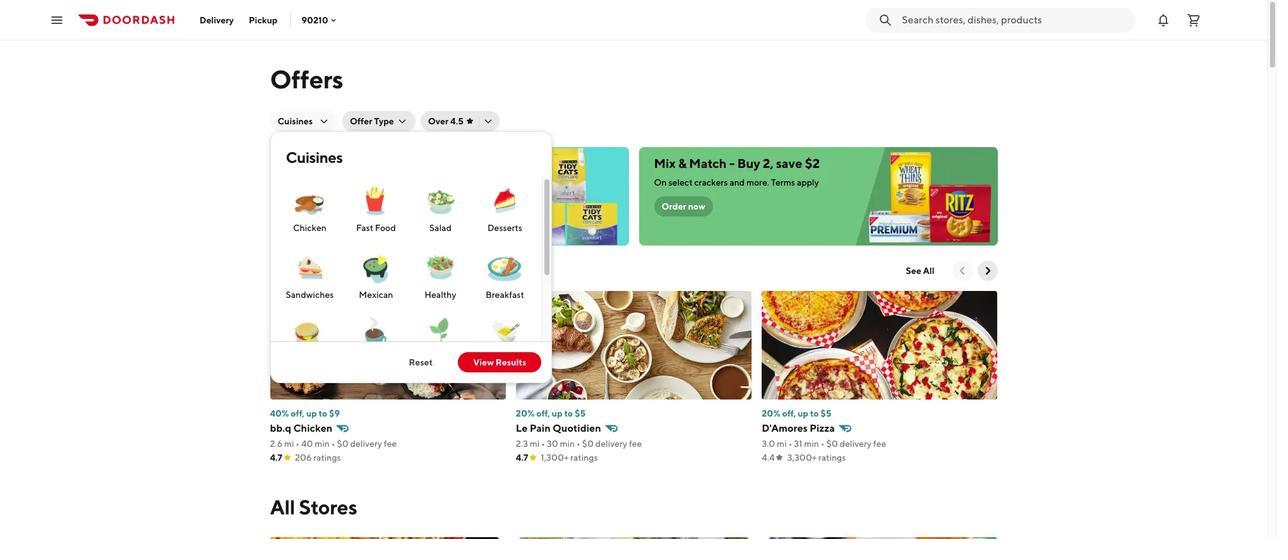 Task type: vqa. For each thing, say whether or not it's contained in the screenshot.
40%
yes



Task type: locate. For each thing, give the bounding box(es) containing it.
2 horizontal spatial up
[[798, 409, 809, 419]]

all left "stores"
[[270, 495, 295, 519]]

cuisines inside cuisines button
[[278, 116, 313, 126]]

min up 1,300+ ratings
[[560, 439, 575, 449]]

1 save from the left
[[322, 156, 348, 171]]

fee for le pain quotidien
[[629, 439, 642, 449]]

1 horizontal spatial terms
[[771, 178, 795, 188]]

0 horizontal spatial terms
[[337, 193, 361, 203]]

$5 up quotidien
[[575, 409, 586, 419]]

apply down more
[[363, 193, 385, 203]]

bb.q
[[270, 423, 291, 435]]

40% off, up to $9
[[270, 409, 340, 419]]

delivery down quotidien
[[595, 439, 627, 449]]

up for pain
[[552, 409, 563, 419]]

2 horizontal spatial fee
[[874, 439, 886, 449]]

40%
[[270, 409, 289, 419]]

0 horizontal spatial delivery
[[350, 439, 382, 449]]

delivery right 40
[[350, 439, 382, 449]]

save
[[322, 156, 348, 171], [776, 156, 802, 171]]

2 horizontal spatial off,
[[782, 409, 796, 419]]

2 horizontal spatial ratings
[[819, 453, 846, 463]]

0 vertical spatial order
[[662, 202, 686, 212]]

1 horizontal spatial off,
[[536, 409, 550, 419]]

more.
[[747, 178, 769, 188]]

6 • from the left
[[821, 439, 825, 449]]

offer
[[350, 116, 372, 126]]

min up 206 ratings on the left
[[315, 439, 330, 449]]

$5 for le pain quotidien
[[575, 409, 586, 419]]

0 horizontal spatial and
[[315, 171, 337, 186]]

ratings down the 2.3 mi • 30 min • $0 delivery fee
[[571, 453, 598, 463]]

•
[[296, 439, 300, 449], [331, 439, 335, 449], [541, 439, 545, 449], [577, 439, 580, 449], [789, 439, 792, 449], [821, 439, 825, 449]]

and down mix & match - buy 2, save $2
[[730, 178, 745, 188]]

to
[[319, 409, 327, 419], [564, 409, 573, 419], [810, 409, 819, 419]]

delivery for le pain quotidien
[[595, 439, 627, 449]]

1 fee from the left
[[384, 439, 397, 449]]

terms
[[771, 178, 795, 188], [337, 193, 361, 203]]

buy up cats
[[285, 156, 308, 171]]

0 horizontal spatial min
[[315, 439, 330, 449]]

1 $0 from the left
[[337, 439, 348, 449]]

$0 for bb.q chicken
[[337, 439, 348, 449]]

see all
[[906, 266, 935, 276]]

pain
[[530, 423, 551, 435]]

2 horizontal spatial delivery
[[840, 439, 872, 449]]

over 4.5 button
[[421, 111, 500, 131]]

delivery
[[200, 15, 234, 25]]

2 horizontal spatial mi
[[777, 439, 787, 449]]

0 horizontal spatial apply
[[363, 193, 385, 203]]

desserts
[[488, 223, 522, 233]]

1 horizontal spatial 4.7
[[516, 453, 528, 463]]

1 vertical spatial select
[[669, 178, 693, 188]]

0 horizontal spatial buy
[[285, 156, 308, 171]]

3 $0 from the left
[[827, 439, 838, 449]]

1 to from the left
[[319, 409, 327, 419]]

all
[[923, 266, 935, 276], [270, 495, 295, 519]]

4.4
[[762, 453, 775, 463]]

buy left 2, in the top of the page
[[737, 156, 760, 171]]

to up quotidien
[[564, 409, 573, 419]]

up for chicken
[[306, 409, 317, 419]]

$0
[[337, 439, 348, 449], [582, 439, 594, 449], [827, 439, 838, 449]]

reset
[[409, 358, 433, 368]]

1 horizontal spatial ratings
[[571, 453, 598, 463]]

0 horizontal spatial $0
[[337, 439, 348, 449]]

3 min from the left
[[804, 439, 819, 449]]

0 horizontal spatial 20%
[[516, 409, 535, 419]]

mi right 2.6
[[284, 439, 294, 449]]

save right 2, in the top of the page
[[776, 156, 802, 171]]

le pain quotidien
[[516, 423, 601, 435]]

1 horizontal spatial 20%
[[762, 409, 781, 419]]

40
[[301, 439, 313, 449]]

1 vertical spatial now
[[319, 217, 338, 227]]

off, for pizza
[[782, 409, 796, 419]]

$0 up 206 ratings on the left
[[337, 439, 348, 449]]

1 buy from the left
[[285, 156, 308, 171]]

delivery for d'amores pizza
[[840, 439, 872, 449]]

1 horizontal spatial min
[[560, 439, 575, 449]]

0 horizontal spatial fee
[[384, 439, 397, 449]]

$5 up pizza
[[821, 409, 832, 419]]

min for pizza
[[804, 439, 819, 449]]

ratings down 3.0 mi • 31 min • $0 delivery fee
[[819, 453, 846, 463]]

20% off, up to $5 up d'amores pizza on the right of the page
[[762, 409, 832, 419]]

- left 11/20.
[[306, 193, 310, 203]]

20% off, up to $5
[[516, 409, 586, 419], [762, 409, 832, 419]]

off, for chicken
[[291, 409, 304, 419]]

90210
[[302, 15, 328, 25]]

• left 31
[[789, 439, 792, 449]]

ratings
[[313, 453, 341, 463], [571, 453, 598, 463], [819, 453, 846, 463]]

off,
[[291, 409, 304, 419], [536, 409, 550, 419], [782, 409, 796, 419]]

tidy
[[421, 156, 447, 171]]

0 horizontal spatial $5
[[575, 409, 586, 419]]

1 horizontal spatial to
[[564, 409, 573, 419]]

2 $0 from the left
[[582, 439, 594, 449]]

2 horizontal spatial min
[[804, 439, 819, 449]]

2 up from the left
[[552, 409, 563, 419]]

order for mix & match - buy 2, save $2
[[662, 202, 686, 212]]

delivery up 3,300+ ratings
[[840, 439, 872, 449]]

off, for pain
[[536, 409, 550, 419]]

3 fee from the left
[[874, 439, 886, 449]]

1 delivery from the left
[[350, 439, 382, 449]]

0 items, open order cart image
[[1186, 12, 1202, 27]]

0 horizontal spatial 4.7
[[270, 453, 282, 463]]

0 horizontal spatial to
[[319, 409, 327, 419]]

1 20% from the left
[[516, 409, 535, 419]]

up up bb.q chicken at the left
[[306, 409, 317, 419]]

chicken down 11/20.
[[293, 223, 327, 233]]

now
[[285, 193, 304, 203], [319, 217, 338, 227]]

now down 11/20.
[[319, 217, 338, 227]]

mi for le
[[530, 439, 540, 449]]

20% off, up to $5 for pizza
[[762, 409, 832, 419]]

select inside buy 1, save $1 on select tidy cats and more
[[383, 156, 419, 171]]

2 fee from the left
[[629, 439, 642, 449]]

$0 down pizza
[[827, 439, 838, 449]]

open menu image
[[49, 12, 64, 27]]

select right on
[[383, 156, 419, 171]]

3 up from the left
[[798, 409, 809, 419]]

0 horizontal spatial 20% off, up to $5
[[516, 409, 586, 419]]

off, up bb.q chicken at the left
[[291, 409, 304, 419]]

select down &
[[669, 178, 693, 188]]

apply
[[797, 178, 819, 188], [363, 193, 385, 203]]

min for chicken
[[315, 439, 330, 449]]

1 horizontal spatial all
[[923, 266, 935, 276]]

0 horizontal spatial up
[[306, 409, 317, 419]]

order left now
[[662, 202, 686, 212]]

2 off, from the left
[[536, 409, 550, 419]]

1 min from the left
[[315, 439, 330, 449]]

• left 40
[[296, 439, 300, 449]]

20% up le
[[516, 409, 535, 419]]

0 horizontal spatial now
[[285, 193, 304, 203]]

2 horizontal spatial to
[[810, 409, 819, 419]]

3 off, from the left
[[782, 409, 796, 419]]

1 20% off, up to $5 from the left
[[516, 409, 586, 419]]

results
[[496, 358, 526, 368]]

20% for d'amores
[[762, 409, 781, 419]]

chicken
[[293, 223, 327, 233], [293, 423, 332, 435]]

1 ratings from the left
[[313, 453, 341, 463]]

reset button
[[394, 352, 448, 373]]

to for pizza
[[810, 409, 819, 419]]

more
[[340, 171, 370, 186]]

2 mi from the left
[[530, 439, 540, 449]]

buy
[[285, 156, 308, 171], [737, 156, 760, 171]]

3 ratings from the left
[[819, 453, 846, 463]]

apply down $2
[[797, 178, 819, 188]]

1 off, from the left
[[291, 409, 304, 419]]

20%
[[516, 409, 535, 419], [762, 409, 781, 419]]

terms down more
[[337, 193, 361, 203]]

0 vertical spatial select
[[383, 156, 419, 171]]

2 horizontal spatial $0
[[827, 439, 838, 449]]

1 mi from the left
[[284, 439, 294, 449]]

min right 31
[[804, 439, 819, 449]]

1 vertical spatial all
[[270, 495, 295, 519]]

0 vertical spatial cuisines
[[278, 116, 313, 126]]

1 horizontal spatial up
[[552, 409, 563, 419]]

1 horizontal spatial delivery
[[595, 439, 627, 449]]

order now button
[[285, 212, 346, 232]]

order down 11/20.
[[293, 217, 317, 227]]

4.7 down 2.3
[[516, 453, 528, 463]]

and down 1,
[[315, 171, 337, 186]]

2 min from the left
[[560, 439, 575, 449]]

$0 down quotidien
[[582, 439, 594, 449]]

1 horizontal spatial order
[[662, 202, 686, 212]]

1 horizontal spatial $0
[[582, 439, 594, 449]]

2.3 mi • 30 min • $0 delivery fee
[[516, 439, 642, 449]]

3 to from the left
[[810, 409, 819, 419]]

2 $5 from the left
[[821, 409, 832, 419]]

0 vertical spatial -
[[729, 156, 735, 171]]

mi for bb.q
[[284, 439, 294, 449]]

- up on select crackers and more. terms apply
[[729, 156, 735, 171]]

2 4.7 from the left
[[516, 453, 528, 463]]

1 up from the left
[[306, 409, 317, 419]]

terms down 2, in the top of the page
[[771, 178, 795, 188]]

mexican
[[359, 290, 393, 300]]

1 horizontal spatial mi
[[530, 439, 540, 449]]

• left 30
[[541, 439, 545, 449]]

fee for d'amores pizza
[[874, 439, 886, 449]]

pizza
[[810, 423, 835, 435]]

4 • from the left
[[577, 439, 580, 449]]

0 horizontal spatial mi
[[284, 439, 294, 449]]

5 • from the left
[[789, 439, 792, 449]]

to up pizza
[[810, 409, 819, 419]]

off, up d'amores in the right bottom of the page
[[782, 409, 796, 419]]

2 save from the left
[[776, 156, 802, 171]]

3 • from the left
[[541, 439, 545, 449]]

mi
[[284, 439, 294, 449], [530, 439, 540, 449], [777, 439, 787, 449]]

0 horizontal spatial all
[[270, 495, 295, 519]]

1 4.7 from the left
[[270, 453, 282, 463]]

1 horizontal spatial now
[[319, 217, 338, 227]]

to left $9
[[319, 409, 327, 419]]

mix & match - buy 2, save $2
[[654, 156, 820, 171]]

ratings down 2.6 mi • 40 min • $0 delivery fee
[[313, 453, 341, 463]]

buy 1, save $1 on select tidy cats and more
[[285, 156, 447, 186]]

0 horizontal spatial select
[[383, 156, 419, 171]]

2.6
[[270, 439, 282, 449]]

20% up d'amores in the right bottom of the page
[[762, 409, 781, 419]]

3,300+ ratings
[[787, 453, 846, 463]]

up up d'amores pizza on the right of the page
[[798, 409, 809, 419]]

select
[[383, 156, 419, 171], [669, 178, 693, 188]]

0 horizontal spatial order
[[293, 217, 317, 227]]

notification bell image
[[1156, 12, 1171, 27]]

on
[[654, 178, 667, 188]]

1 horizontal spatial buy
[[737, 156, 760, 171]]

1 vertical spatial terms
[[337, 193, 361, 203]]

off, up pain
[[536, 409, 550, 419]]

0 horizontal spatial off,
[[291, 409, 304, 419]]

fee
[[384, 439, 397, 449], [629, 439, 642, 449], [874, 439, 886, 449]]

2 20% off, up to $5 from the left
[[762, 409, 832, 419]]

1 horizontal spatial $5
[[821, 409, 832, 419]]

2 delivery from the left
[[595, 439, 627, 449]]

1 horizontal spatial select
[[669, 178, 693, 188]]

1 horizontal spatial save
[[776, 156, 802, 171]]

20% off, up to $5 up le pain quotidien
[[516, 409, 586, 419]]

offers
[[270, 64, 343, 94]]

1 vertical spatial order
[[293, 217, 317, 227]]

4.7
[[270, 453, 282, 463], [516, 453, 528, 463]]

cuisines up cats
[[286, 148, 343, 166]]

• down quotidien
[[577, 439, 580, 449]]

salad
[[429, 223, 452, 233]]

d'amores
[[762, 423, 808, 435]]

1 vertical spatial apply
[[363, 193, 385, 203]]

4.7 down 2.6
[[270, 453, 282, 463]]

mi right 3.0 at the right of page
[[777, 439, 787, 449]]

3 delivery from the left
[[840, 439, 872, 449]]

• up 206 ratings on the left
[[331, 439, 335, 449]]

min
[[315, 439, 330, 449], [560, 439, 575, 449], [804, 439, 819, 449]]

-
[[729, 156, 735, 171], [306, 193, 310, 203]]

delivery
[[350, 439, 382, 449], [595, 439, 627, 449], [840, 439, 872, 449]]

1 horizontal spatial 20% off, up to $5
[[762, 409, 832, 419]]

2 ratings from the left
[[571, 453, 598, 463]]

2 to from the left
[[564, 409, 573, 419]]

0 vertical spatial chicken
[[293, 223, 327, 233]]

3 mi from the left
[[777, 439, 787, 449]]

• up 3,300+ ratings
[[821, 439, 825, 449]]

pickup button
[[241, 10, 285, 30]]

and
[[315, 171, 337, 186], [730, 178, 745, 188]]

0 vertical spatial now
[[285, 193, 304, 203]]

2 20% from the left
[[762, 409, 781, 419]]

0 horizontal spatial -
[[306, 193, 310, 203]]

your best deals
[[270, 262, 379, 280]]

cuisines down "offers"
[[278, 116, 313, 126]]

$5 for d'amores pizza
[[821, 409, 832, 419]]

chicken up 40
[[293, 423, 332, 435]]

$5
[[575, 409, 586, 419], [821, 409, 832, 419]]

0 horizontal spatial ratings
[[313, 453, 341, 463]]

2.6 mi • 40 min • $0 delivery fee
[[270, 439, 397, 449]]

0 horizontal spatial save
[[322, 156, 348, 171]]

up up le pain quotidien
[[552, 409, 563, 419]]

1 $5 from the left
[[575, 409, 586, 419]]

0 vertical spatial apply
[[797, 178, 819, 188]]

1 horizontal spatial fee
[[629, 439, 642, 449]]

$0 for d'amores pizza
[[827, 439, 838, 449]]

now down cats
[[285, 193, 304, 203]]

save right 1,
[[322, 156, 348, 171]]

mi right 2.3
[[530, 439, 540, 449]]

all right see
[[923, 266, 935, 276]]



Task type: describe. For each thing, give the bounding box(es) containing it.
previous button of carousel image
[[956, 265, 969, 277]]

2 • from the left
[[331, 439, 335, 449]]

crackers
[[694, 178, 728, 188]]

sandwiches
[[286, 290, 334, 300]]

save inside buy 1, save $1 on select tidy cats and more
[[322, 156, 348, 171]]

ratings for d'amores pizza
[[819, 453, 846, 463]]

deals
[[340, 262, 379, 280]]

206 ratings
[[295, 453, 341, 463]]

$1
[[351, 156, 363, 171]]

all stores
[[270, 495, 357, 519]]

fast food
[[356, 223, 396, 233]]

3.0 mi • 31 min • $0 delivery fee
[[762, 439, 886, 449]]

offer type button
[[342, 111, 416, 131]]

4.7 for bb.q
[[270, 453, 282, 463]]

cuisines button
[[270, 111, 337, 131]]

to for chicken
[[319, 409, 327, 419]]

20% for le
[[516, 409, 535, 419]]

2 buy from the left
[[737, 156, 760, 171]]

view
[[473, 358, 494, 368]]

over
[[428, 116, 449, 126]]

20% off, up to $5 for pain
[[516, 409, 586, 419]]

3.0
[[762, 439, 775, 449]]

view results button
[[458, 352, 542, 373]]

and inside buy 1, save $1 on select tidy cats and more
[[315, 171, 337, 186]]

next button of carousel image
[[981, 265, 994, 277]]

1 horizontal spatial -
[[729, 156, 735, 171]]

1,
[[311, 156, 319, 171]]

healthy
[[425, 290, 456, 300]]

30
[[547, 439, 558, 449]]

2,
[[763, 156, 774, 171]]

type
[[374, 116, 394, 126]]

order now button
[[654, 196, 713, 217]]

$0 for le pain quotidien
[[582, 439, 594, 449]]

breakfast
[[486, 290, 524, 300]]

fast
[[356, 223, 373, 233]]

food
[[375, 223, 396, 233]]

206
[[295, 453, 312, 463]]

1 vertical spatial -
[[306, 193, 310, 203]]

on select crackers and more. terms apply
[[654, 178, 819, 188]]

1 vertical spatial chicken
[[293, 423, 332, 435]]

Store search: begin typing to search for stores available on DoorDash text field
[[902, 13, 1128, 27]]

now - 11/20. terms apply
[[285, 193, 385, 203]]

on
[[366, 156, 381, 171]]

now inside button
[[319, 217, 338, 227]]

d'amores pizza
[[762, 423, 835, 435]]

$9
[[329, 409, 340, 419]]

1 vertical spatial cuisines
[[286, 148, 343, 166]]

offer type
[[350, 116, 394, 126]]

delivery button
[[192, 10, 241, 30]]

min for pain
[[560, 439, 575, 449]]

pickup
[[249, 15, 278, 25]]

see all link
[[899, 261, 942, 281]]

2.3
[[516, 439, 528, 449]]

your
[[270, 262, 302, 280]]

quotidien
[[553, 423, 601, 435]]

ratings for le pain quotidien
[[571, 453, 598, 463]]

mix
[[654, 156, 676, 171]]

stores
[[299, 495, 357, 519]]

90210 button
[[302, 15, 338, 25]]

cats
[[285, 171, 312, 186]]

1 horizontal spatial and
[[730, 178, 745, 188]]

best
[[305, 262, 337, 280]]

view results
[[473, 358, 526, 368]]

31
[[794, 439, 803, 449]]

mi for d'amores
[[777, 439, 787, 449]]

order for buy 1, save $1 on select tidy cats and more
[[293, 217, 317, 227]]

0 vertical spatial all
[[923, 266, 935, 276]]

0 vertical spatial terms
[[771, 178, 795, 188]]

order now
[[293, 217, 338, 227]]

over 4.5
[[428, 116, 464, 126]]

1,300+
[[541, 453, 569, 463]]

bb.q chicken
[[270, 423, 332, 435]]

1 • from the left
[[296, 439, 300, 449]]

1,300+ ratings
[[541, 453, 598, 463]]

3,300+
[[787, 453, 817, 463]]

buy inside buy 1, save $1 on select tidy cats and more
[[285, 156, 308, 171]]

$2
[[805, 156, 820, 171]]

le
[[516, 423, 528, 435]]

now
[[688, 202, 706, 212]]

your best deals link
[[270, 261, 379, 281]]

up for pizza
[[798, 409, 809, 419]]

delivery for bb.q chicken
[[350, 439, 382, 449]]

ratings for bb.q chicken
[[313, 453, 341, 463]]

order now
[[662, 202, 706, 212]]

4.7 for le
[[516, 453, 528, 463]]

to for pain
[[564, 409, 573, 419]]

11/20.
[[311, 193, 336, 203]]

fee for bb.q chicken
[[384, 439, 397, 449]]

match
[[689, 156, 727, 171]]

&
[[678, 156, 687, 171]]

see
[[906, 266, 921, 276]]

4.5
[[450, 116, 464, 126]]

1 horizontal spatial apply
[[797, 178, 819, 188]]



